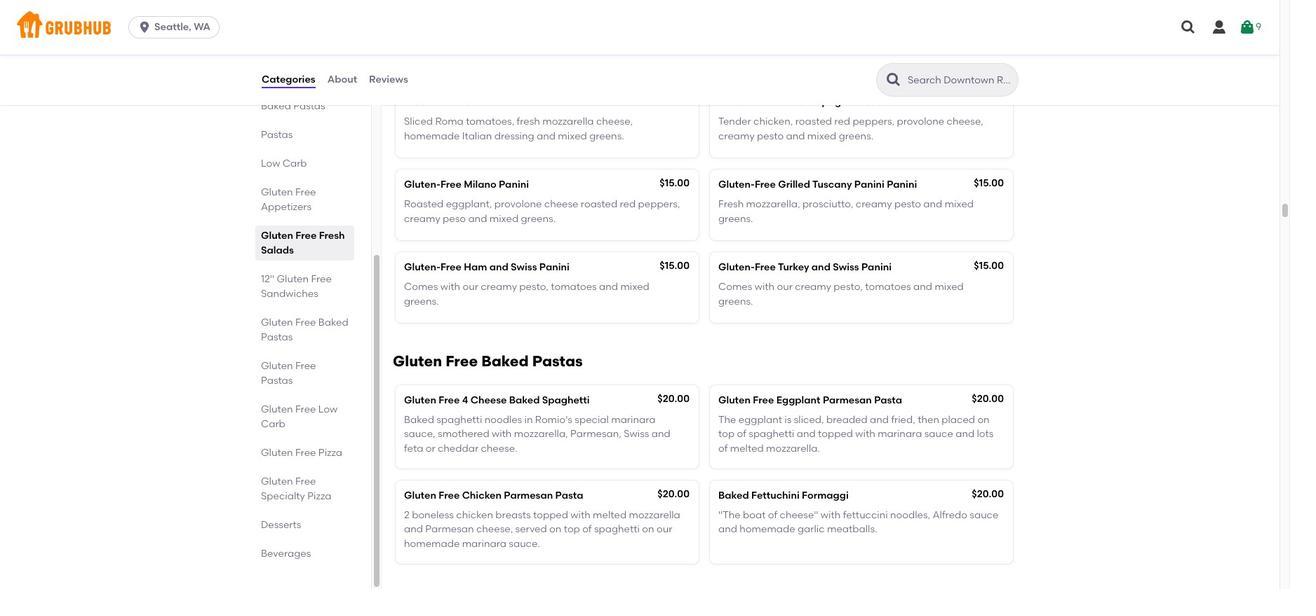 Task type: vqa. For each thing, say whether or not it's contained in the screenshot.


Task type: describe. For each thing, give the bounding box(es) containing it.
roasted eggplant, provolone cheese roasted red peppers, creamy peso and mixed greens.
[[404, 199, 680, 225]]

comes for gluten-free ham and swiss panini
[[404, 281, 438, 293]]

topped inside the eggplant is sliced, breaded and fried, then placed on top of spaghetti and topped with marinara sauce and lots of melted mozzarella.
[[818, 429, 853, 441]]

sliced roma tomatoes, fresh mozzarella cheese, homemade italian dressing and mixed greens.
[[404, 116, 633, 142]]

2
[[404, 510, 410, 522]]

of inside "the boat of cheese" with fettuccini noodles, alfredo sauce and homemade garlic meatballs.
[[768, 510, 777, 522]]

eggplant
[[739, 415, 782, 427]]

sub
[[864, 96, 883, 108]]

categories
[[262, 74, 315, 85]]

boneless
[[412, 510, 454, 522]]

4
[[462, 395, 468, 407]]

creamy for gluten-free ham and swiss panini
[[481, 281, 517, 293]]

gluten-free milano panini
[[404, 179, 529, 191]]

baked pastas
[[261, 100, 325, 112]]

pastas down categories
[[293, 100, 325, 112]]

appetizers
[[261, 201, 312, 213]]

baked up "the
[[718, 490, 749, 502]]

fresh inside gluten free fresh salads
[[319, 230, 345, 242]]

bread. inside "thinly sliced sirloin, lightly marinated with onions, green peppers and melted swiss cheese on french bread."
[[617, 48, 648, 60]]

about
[[327, 74, 357, 85]]

mozzarella,
[[718, 33, 771, 45]]

pasta for with
[[555, 490, 583, 502]]

dressing for and
[[494, 130, 534, 142]]

sliced
[[404, 116, 433, 128]]

garlic
[[798, 524, 825, 536]]

eggplant,
[[446, 199, 492, 211]]

search icon image
[[885, 72, 902, 88]]

"the
[[718, 510, 741, 522]]

1 horizontal spatial gluten free baked pastas
[[393, 353, 583, 370]]

gluten free specialty pizza
[[261, 476, 331, 503]]

spaghetti inside the eggplant is sliced, breaded and fried, then placed on top of spaghetti and topped with marinara sauce and lots of melted mozzarella.
[[749, 429, 794, 441]]

alfredo
[[933, 510, 967, 522]]

thinly
[[404, 33, 432, 45]]

our inside 2 boneless chicken breasts topped with melted mozzarella and parmesan cheese, served on top of spaghetti on our homemade marinara sauce.
[[657, 524, 672, 536]]

panini for gluten-free grilled tuscany panini panini
[[887, 179, 917, 191]]

mozzarella, inside the baked spaghetti noodles in romio's special marinara sauce, smothered with mozzarella, parmesan, swiss and feta or cheddar cheese.
[[514, 429, 568, 441]]

and inside the baked spaghetti noodles in romio's special marinara sauce, smothered with mozzarella, parmesan, swiss and feta or cheddar cheese.
[[652, 429, 670, 441]]

placed
[[942, 415, 975, 427]]

spaghetti inside the baked spaghetti noodles in romio's special marinara sauce, smothered with mozzarella, parmesan, swiss and feta or cheddar cheese.
[[437, 415, 482, 427]]

swiss inside the baked spaghetti noodles in romio's special marinara sauce, smothered with mozzarella, parmesan, swiss and feta or cheddar cheese.
[[624, 429, 649, 441]]

12" gluten free sandwiches
[[261, 274, 332, 300]]

pesto, for gluten-free ham and swiss panini
[[519, 281, 549, 293]]

Search Downtown Romio's Pizza and Pasta search field
[[906, 74, 1014, 87]]

mozzarella, tomatoes, onions, mushrooms, green peppers and italian dressing on french bread. button
[[710, 4, 1013, 75]]

tender
[[718, 116, 751, 128]]

0 vertical spatial low
[[261, 158, 280, 170]]

about button
[[327, 55, 358, 105]]

homemade inside "the boat of cheese" with fettuccini noodles, alfredo sauce and homemade garlic meatballs.
[[740, 524, 795, 536]]

campagnolo
[[798, 96, 862, 108]]

and inside sliced roma tomatoes, fresh mozzarella cheese, homemade italian dressing and mixed greens.
[[537, 130, 556, 142]]

with inside the baked spaghetti noodles in romio's special marinara sauce, smothered with mozzarella, parmesan, swiss and feta or cheddar cheese.
[[492, 429, 512, 441]]

baked down categories
[[261, 100, 291, 112]]

$15.00 for gluten-free grilled roma tomato panini
[[660, 95, 690, 107]]

french inside the mozzarella, tomatoes, onions, mushrooms, green peppers and italian dressing on french bread.
[[829, 48, 861, 60]]

our for turkey
[[777, 281, 793, 293]]

greens. inside sliced roma tomatoes, fresh mozzarella cheese, homemade italian dressing and mixed greens.
[[589, 130, 624, 142]]

$20.00 for the eggplant is sliced, breaded and fried, then placed on top of spaghetti and topped with marinara sauce and lots of melted mozzarella.
[[972, 393, 1004, 405]]

homemade inside 2 boneless chicken breasts topped with melted mozzarella and parmesan cheese, served on top of spaghetti on our homemade marinara sauce.
[[404, 539, 460, 551]]

and inside "the boat of cheese" with fettuccini noodles, alfredo sauce and homemade garlic meatballs.
[[718, 524, 737, 536]]

free inside gluten free fresh salads
[[296, 230, 317, 242]]

gluten- for gluten-free grilled tuscany panini panini
[[718, 179, 755, 191]]

panini for gluten-free grilled roma tomato panini
[[568, 96, 598, 108]]

milano
[[464, 179, 496, 191]]

baked up in
[[509, 395, 540, 407]]

tender chicken, roasted red peppers, provolone cheese, creamy pesto and mixed greens.
[[718, 116, 983, 142]]

gluten- for gluten-free milano panini
[[404, 179, 440, 191]]

of down eggplant
[[737, 429, 746, 441]]

$15.00 for gluten-free ham and swiss panini
[[660, 260, 690, 272]]

mixed inside fresh mozzarella, prosciutto, creamy pesto and mixed greens.
[[945, 199, 974, 211]]

greens. inside the tender chicken, roasted red peppers, provolone cheese, creamy pesto and mixed greens.
[[839, 130, 874, 142]]

pesto inside fresh mozzarella, prosciutto, creamy pesto and mixed greens.
[[894, 199, 921, 211]]

gluten-free grilled tuscany panini panini
[[718, 179, 917, 191]]

gluten-free grilled roma tomato panini
[[404, 96, 598, 108]]

beverages
[[261, 549, 311, 561]]

creamy inside the tender chicken, roasted red peppers, provolone cheese, creamy pesto and mixed greens.
[[718, 130, 755, 142]]

bread. inside the mozzarella, tomatoes, onions, mushrooms, green peppers and italian dressing on french bread.
[[864, 48, 895, 60]]

svg image inside 9 button
[[1239, 19, 1256, 36]]

ham
[[464, 262, 487, 274]]

gluten-free turkey and swiss panini
[[718, 262, 892, 274]]

or
[[426, 443, 435, 455]]

chicken,
[[753, 116, 793, 128]]

parmesan for topped
[[504, 490, 553, 502]]

on inside the mozzarella, tomatoes, onions, mushrooms, green peppers and italian dressing on french bread.
[[814, 48, 826, 60]]

peso
[[443, 213, 466, 225]]

lightly
[[497, 33, 525, 45]]

0 vertical spatial gluten free baked pastas
[[261, 317, 348, 344]]

gluten-free ham and swiss panini
[[404, 262, 570, 274]]

0 vertical spatial pizza
[[318, 448, 342, 460]]

$15.00 for gluten-free grilled tuscany panini panini
[[974, 178, 1004, 189]]

french inside "thinly sliced sirloin, lightly marinated with onions, green peppers and melted swiss cheese on french bread."
[[582, 48, 615, 60]]

top inside 2 boneless chicken breasts topped with melted mozzarella and parmesan cheese, served on top of spaghetti on our homemade marinara sauce.
[[564, 524, 580, 536]]

cheddar
[[438, 443, 479, 455]]

with inside 2 boneless chicken breasts topped with melted mozzarella and parmesan cheese, served on top of spaghetti on our homemade marinara sauce.
[[571, 510, 591, 522]]

1 horizontal spatial roma
[[498, 96, 527, 108]]

specialty
[[261, 491, 305, 503]]

fried,
[[891, 415, 915, 427]]

1 horizontal spatial svg image
[[1211, 19, 1228, 36]]

mozzarella inside sliced roma tomatoes, fresh mozzarella cheese, homemade italian dressing and mixed greens.
[[542, 116, 594, 128]]

prosciutto,
[[802, 199, 853, 211]]

on inside "thinly sliced sirloin, lightly marinated with onions, green peppers and melted swiss cheese on french bread."
[[567, 48, 580, 60]]

mozzarella, inside fresh mozzarella, prosciutto, creamy pesto and mixed greens.
[[746, 199, 800, 211]]

9
[[1256, 21, 1261, 33]]

in
[[524, 415, 533, 427]]

2 boneless chicken breasts topped with melted mozzarella and parmesan cheese, served on top of spaghetti on our homemade marinara sauce.
[[404, 510, 680, 551]]

baked up gluten free 4 cheese baked spaghetti
[[481, 353, 529, 370]]

marinara inside 2 boneless chicken breasts topped with melted mozzarella and parmesan cheese, served on top of spaghetti on our homemade marinara sauce.
[[462, 539, 506, 551]]

the inside the eggplant is sliced, breaded and fried, then placed on top of spaghetti and topped with marinara sauce and lots of melted mozzarella.
[[718, 415, 736, 427]]

with down the gluten-free ham and swiss panini
[[440, 281, 460, 293]]

chicken
[[462, 490, 502, 502]]

dressing for on
[[772, 48, 812, 60]]

onions, inside the mozzarella, tomatoes, onions, mushrooms, green peppers and italian dressing on french bread.
[[825, 33, 858, 45]]

$15.00 for gluten-free the campagnolo sub
[[974, 95, 1004, 107]]

tomato
[[529, 96, 566, 108]]

and inside "thinly sliced sirloin, lightly marinated with onions, green peppers and melted swiss cheese on french bread."
[[446, 48, 465, 60]]

cheese, inside sliced roma tomatoes, fresh mozzarella cheese, homemade italian dressing and mixed greens.
[[596, 116, 633, 128]]

fettuccini
[[843, 510, 888, 522]]

and inside the tender chicken, roasted red peppers, provolone cheese, creamy pesto and mixed greens.
[[786, 130, 805, 142]]

gluten- for gluten-free the campagnolo sub
[[718, 96, 755, 108]]

mixed inside the tender chicken, roasted red peppers, provolone cheese, creamy pesto and mixed greens.
[[807, 130, 836, 142]]

reviews button
[[368, 55, 409, 105]]

cheese inside roasted eggplant, provolone cheese roasted red peppers, creamy peso and mixed greens.
[[544, 199, 578, 211]]

noodles,
[[890, 510, 930, 522]]

gluten free chicken parmesan pasta
[[404, 490, 583, 502]]

is
[[785, 415, 792, 427]]

sliced,
[[794, 415, 824, 427]]

free down sliced
[[440, 96, 462, 108]]

desserts
[[261, 520, 301, 532]]

gluten free fresh salads
[[261, 230, 345, 257]]

tomatoes, inside the mozzarella, tomatoes, onions, mushrooms, green peppers and italian dressing on french bread.
[[774, 33, 822, 45]]

meatballs.
[[827, 524, 877, 536]]

comes with our creamy pesto, tomatoes and mixed greens. for turkey
[[718, 281, 964, 308]]

marinated
[[527, 33, 578, 45]]

grilled for tomatoes,
[[464, 96, 496, 108]]

cheese.
[[481, 443, 517, 455]]

swiss right turkey
[[833, 262, 859, 274]]

sauce.
[[509, 539, 540, 551]]

gluten free 4 cheese baked spaghetti
[[404, 395, 590, 407]]

low carb
[[261, 158, 307, 170]]

mozzarella.
[[766, 443, 820, 455]]

gluten inside gluten free fresh salads
[[261, 230, 293, 242]]

noodles
[[485, 415, 522, 427]]

onions, inside "thinly sliced sirloin, lightly marinated with onions, green peppers and melted swiss cheese on french bread."
[[602, 33, 636, 45]]

sandwiches
[[261, 288, 318, 300]]

homemade inside sliced roma tomatoes, fresh mozzarella cheese, homemade italian dressing and mixed greens.
[[404, 130, 460, 142]]

peppers, inside roasted eggplant, provolone cheese roasted red peppers, creamy peso and mixed greens.
[[638, 199, 680, 211]]

gluten- for gluten-free turkey and swiss panini
[[718, 262, 755, 274]]

and inside the mozzarella, tomatoes, onions, mushrooms, green peppers and italian dressing on french bread.
[[718, 48, 737, 60]]

of up "the
[[718, 443, 728, 455]]

tomatoes for gluten-free turkey and swiss panini
[[865, 281, 911, 293]]

mixed inside sliced roma tomatoes, fresh mozzarella cheese, homemade italian dressing and mixed greens.
[[558, 130, 587, 142]]

creamy for gluten-free grilled tuscany panini panini
[[856, 199, 892, 211]]

thinly sliced sirloin, lightly marinated with onions, green peppers and melted swiss cheese on french bread.
[[404, 33, 666, 60]]

comes with our creamy pesto, tomatoes and mixed greens. for ham
[[404, 281, 650, 308]]

smothered
[[438, 429, 489, 441]]

cheese
[[470, 395, 507, 407]]

feta
[[404, 443, 423, 455]]

free left ham
[[440, 262, 462, 274]]

baked inside gluten free baked pastas
[[318, 317, 348, 329]]



Task type: locate. For each thing, give the bounding box(es) containing it.
parmesan down boneless
[[425, 524, 474, 536]]

1 horizontal spatial pasta
[[874, 395, 902, 407]]

0 horizontal spatial gluten free baked pastas
[[261, 317, 348, 344]]

1 horizontal spatial fresh
[[718, 199, 744, 211]]

peppers,
[[853, 116, 895, 128], [638, 199, 680, 211]]

0 vertical spatial italian
[[740, 48, 770, 60]]

with down formaggi
[[821, 510, 841, 522]]

1 bread. from the left
[[617, 48, 648, 60]]

pizza
[[318, 448, 342, 460], [307, 491, 331, 503]]

of right 'boat'
[[768, 510, 777, 522]]

dressing inside sliced roma tomatoes, fresh mozzarella cheese, homemade italian dressing and mixed greens.
[[494, 130, 534, 142]]

then
[[918, 415, 939, 427]]

gluten- left turkey
[[718, 262, 755, 274]]

1 vertical spatial provolone
[[494, 199, 542, 211]]

free up appetizers
[[295, 187, 316, 199]]

homemade down sliced
[[404, 130, 460, 142]]

1 horizontal spatial marinara
[[611, 415, 656, 427]]

sirloin,
[[464, 33, 494, 45]]

fresh mozzarella, prosciutto, creamy pesto and mixed greens.
[[718, 199, 974, 225]]

1 horizontal spatial parmesan
[[504, 490, 553, 502]]

topped up served on the left of the page
[[533, 510, 568, 522]]

onions, left mushrooms, on the right of the page
[[825, 33, 858, 45]]

pastas inside gluten free baked pastas
[[261, 332, 293, 344]]

melted inside the eggplant is sliced, breaded and fried, then placed on top of spaghetti and topped with marinara sauce and lots of melted mozzarella.
[[730, 443, 764, 455]]

cheese"
[[780, 510, 818, 522]]

2 comes from the left
[[718, 281, 752, 293]]

marinara down chicken
[[462, 539, 506, 551]]

low inside gluten free low carb
[[318, 404, 338, 416]]

2 pesto, from the left
[[834, 281, 863, 293]]

1 vertical spatial homemade
[[740, 524, 795, 536]]

and
[[446, 48, 465, 60], [718, 48, 737, 60], [537, 130, 556, 142], [786, 130, 805, 142], [923, 199, 942, 211], [468, 213, 487, 225], [489, 262, 508, 274], [812, 262, 831, 274], [599, 281, 618, 293], [913, 281, 932, 293], [870, 415, 889, 427], [652, 429, 670, 441], [797, 429, 816, 441], [956, 429, 975, 441], [404, 524, 423, 536], [718, 524, 737, 536]]

svg image inside seattle, wa button
[[138, 20, 152, 34]]

free up sandwiches
[[311, 274, 332, 286]]

sauce inside "the boat of cheese" with fettuccini noodles, alfredo sauce and homemade garlic meatballs.
[[970, 510, 999, 522]]

creamy for gluten-free turkey and swiss panini
[[795, 281, 831, 293]]

mozzarella, tomatoes, onions, mushrooms, green peppers and italian dressing on french bread.
[[718, 33, 991, 60]]

spaghetti
[[542, 395, 590, 407]]

0 horizontal spatial svg image
[[138, 20, 152, 34]]

pastas up gluten free low carb at the left bottom of the page
[[261, 375, 293, 387]]

special
[[575, 415, 609, 427]]

0 horizontal spatial grilled
[[464, 96, 496, 108]]

free inside gluten free pastas
[[295, 361, 316, 373]]

1 comes from the left
[[404, 281, 438, 293]]

carb up gluten free appetizers
[[283, 158, 307, 170]]

parmesan inside 2 boneless chicken breasts topped with melted mozzarella and parmesan cheese, served on top of spaghetti on our homemade marinara sauce.
[[425, 524, 474, 536]]

provolone
[[897, 116, 944, 128], [494, 199, 542, 211]]

0 vertical spatial fresh
[[718, 199, 744, 211]]

1 vertical spatial dressing
[[494, 130, 534, 142]]

free inside gluten free appetizers
[[295, 187, 316, 199]]

onions, right marinated
[[602, 33, 636, 45]]

0 horizontal spatial comes
[[404, 281, 438, 293]]

free
[[440, 96, 462, 108], [755, 96, 776, 108], [440, 179, 462, 191], [755, 179, 776, 191], [295, 187, 316, 199], [296, 230, 317, 242], [440, 262, 462, 274], [755, 262, 776, 274], [311, 274, 332, 286], [295, 317, 316, 329], [446, 353, 478, 370], [295, 361, 316, 373], [439, 395, 460, 407], [753, 395, 774, 407], [295, 404, 316, 416], [295, 448, 316, 460], [295, 476, 316, 488], [439, 490, 460, 502]]

grilled left tuscany
[[778, 179, 810, 191]]

0 vertical spatial topped
[[818, 429, 853, 441]]

pasta up 2 boneless chicken breasts topped with melted mozzarella and parmesan cheese, served on top of spaghetti on our homemade marinara sauce.
[[555, 490, 583, 502]]

dressing
[[772, 48, 812, 60], [494, 130, 534, 142]]

creamy inside roasted eggplant, provolone cheese roasted red peppers, creamy peso and mixed greens.
[[404, 213, 440, 225]]

main navigation navigation
[[0, 0, 1280, 55]]

1 horizontal spatial pesto,
[[834, 281, 863, 293]]

1 vertical spatial grilled
[[778, 179, 810, 191]]

pasta for and
[[874, 395, 902, 407]]

grilled
[[464, 96, 496, 108], [778, 179, 810, 191]]

1 vertical spatial roasted
[[581, 199, 617, 211]]

0 vertical spatial dressing
[[772, 48, 812, 60]]

$20.00 for baked spaghetti noodles in romio's special marinara sauce, smothered with mozzarella, parmesan, swiss and feta or cheddar cheese.
[[658, 393, 690, 405]]

homemade down 'boat'
[[740, 524, 795, 536]]

0 horizontal spatial the
[[718, 415, 736, 427]]

free up the chicken, at the top right
[[755, 96, 776, 108]]

svg image left 9 button
[[1211, 19, 1228, 36]]

served
[[515, 524, 547, 536]]

of inside 2 boneless chicken breasts topped with melted mozzarella and parmesan cheese, served on top of spaghetti on our homemade marinara sauce.
[[582, 524, 592, 536]]

0 vertical spatial pesto
[[757, 130, 784, 142]]

provolone down search icon
[[897, 116, 944, 128]]

tuscany
[[812, 179, 852, 191]]

1 horizontal spatial tomatoes,
[[774, 33, 822, 45]]

with down breaded
[[855, 429, 875, 441]]

on
[[567, 48, 580, 60], [814, 48, 826, 60], [978, 415, 990, 427], [549, 524, 561, 536], [642, 524, 654, 536]]

low
[[261, 158, 280, 170], [318, 404, 338, 416]]

parmesan up breasts
[[504, 490, 553, 502]]

0 vertical spatial marinara
[[611, 415, 656, 427]]

0 vertical spatial parmesan
[[823, 395, 872, 407]]

mozzarella,
[[746, 199, 800, 211], [514, 429, 568, 441]]

0 horizontal spatial provolone
[[494, 199, 542, 211]]

baked fettuchini formaggi
[[718, 490, 849, 502]]

with right breasts
[[571, 510, 591, 522]]

1 vertical spatial low
[[318, 404, 338, 416]]

2 french from the left
[[829, 48, 861, 60]]

peppers inside "thinly sliced sirloin, lightly marinated with onions, green peppers and melted swiss cheese on french bread."
[[404, 48, 444, 60]]

mixed inside roasted eggplant, provolone cheese roasted red peppers, creamy peso and mixed greens.
[[489, 213, 519, 225]]

with inside the eggplant is sliced, breaded and fried, then placed on top of spaghetti and topped with marinara sauce and lots of melted mozzarella.
[[855, 429, 875, 441]]

1 horizontal spatial pesto
[[894, 199, 921, 211]]

dressing down 'fresh'
[[494, 130, 534, 142]]

gluten inside gluten free pastas
[[261, 361, 293, 373]]

provolone inside roasted eggplant, provolone cheese roasted red peppers, creamy peso and mixed greens.
[[494, 199, 542, 211]]

1 horizontal spatial the
[[778, 96, 796, 108]]

pesto, down the gluten-free ham and swiss panini
[[519, 281, 549, 293]]

creamy right prosciutto,
[[856, 199, 892, 211]]

1 horizontal spatial dressing
[[772, 48, 812, 60]]

with down noodles
[[492, 429, 512, 441]]

baked up the sauce,
[[404, 415, 434, 427]]

italian down mozzarella,
[[740, 48, 770, 60]]

1 horizontal spatial melted
[[593, 510, 627, 522]]

1 horizontal spatial comes with our creamy pesto, tomatoes and mixed greens.
[[718, 281, 964, 308]]

0 vertical spatial carb
[[283, 158, 307, 170]]

0 horizontal spatial mozzarella
[[542, 116, 594, 128]]

1 horizontal spatial top
[[718, 429, 735, 441]]

and inside roasted eggplant, provolone cheese roasted red peppers, creamy peso and mixed greens.
[[468, 213, 487, 225]]

pastas up the "low carb"
[[261, 129, 293, 141]]

1 horizontal spatial sauce
[[970, 510, 999, 522]]

$15.00 for gluten-free milano panini
[[660, 178, 690, 189]]

low up gluten free appetizers
[[261, 158, 280, 170]]

roasted
[[795, 116, 832, 128], [581, 199, 617, 211]]

topped down breaded
[[818, 429, 853, 441]]

italian inside sliced roma tomatoes, fresh mozzarella cheese, homemade italian dressing and mixed greens.
[[462, 130, 492, 142]]

seattle, wa
[[154, 21, 210, 33]]

pasta up "fried,"
[[874, 395, 902, 407]]

1 vertical spatial topped
[[533, 510, 568, 522]]

fettuchini
[[751, 490, 800, 502]]

marinara inside the eggplant is sliced, breaded and fried, then placed on top of spaghetti and topped with marinara sauce and lots of melted mozzarella.
[[878, 429, 922, 441]]

1 horizontal spatial our
[[657, 524, 672, 536]]

chicken
[[456, 510, 493, 522]]

1 tomatoes from the left
[[551, 281, 597, 293]]

pastas up gluten free pastas
[[261, 332, 293, 344]]

1 vertical spatial melted
[[730, 443, 764, 455]]

1 horizontal spatial green
[[921, 33, 949, 45]]

2 bread. from the left
[[864, 48, 895, 60]]

french
[[582, 48, 615, 60], [829, 48, 861, 60]]

2 horizontal spatial cheese,
[[947, 116, 983, 128]]

italian for homemade
[[462, 130, 492, 142]]

1 horizontal spatial bread.
[[864, 48, 895, 60]]

0 vertical spatial provolone
[[897, 116, 944, 128]]

2 tomatoes from the left
[[865, 281, 911, 293]]

pesto inside the tender chicken, roasted red peppers, provolone cheese, creamy pesto and mixed greens.
[[757, 130, 784, 142]]

1 vertical spatial sauce
[[970, 510, 999, 522]]

cheese, inside 2 boneless chicken breasts topped with melted mozzarella and parmesan cheese, served on top of spaghetti on our homemade marinara sauce.
[[476, 524, 513, 536]]

mixed
[[558, 130, 587, 142], [807, 130, 836, 142], [945, 199, 974, 211], [489, 213, 519, 225], [620, 281, 650, 293], [935, 281, 964, 293]]

1 vertical spatial parmesan
[[504, 490, 553, 502]]

0 horizontal spatial roma
[[435, 116, 464, 128]]

0 horizontal spatial parmesan
[[425, 524, 474, 536]]

0 horizontal spatial peppers,
[[638, 199, 680, 211]]

0 vertical spatial mozzarella
[[542, 116, 594, 128]]

creamy down tender
[[718, 130, 755, 142]]

creamy down "gluten-free turkey and swiss panini"
[[795, 281, 831, 293]]

svg image left seattle,
[[138, 20, 152, 34]]

low up gluten free pizza
[[318, 404, 338, 416]]

2 vertical spatial homemade
[[404, 539, 460, 551]]

free up boneless
[[439, 490, 460, 502]]

$20.00 for 2 boneless chicken breasts topped with melted mozzarella and parmesan cheese, served on top of spaghetti on our homemade marinara sauce.
[[658, 489, 690, 501]]

peppers up search downtown romio's pizza and pasta search field
[[952, 33, 991, 45]]

0 vertical spatial sauce
[[924, 429, 953, 441]]

top inside the eggplant is sliced, breaded and fried, then placed on top of spaghetti and topped with marinara sauce and lots of melted mozzarella.
[[718, 429, 735, 441]]

greens. inside fresh mozzarella, prosciutto, creamy pesto and mixed greens.
[[718, 213, 753, 225]]

svg image
[[1180, 19, 1197, 36], [1239, 19, 1256, 36]]

pizza down gluten free low carb at the left bottom of the page
[[318, 448, 342, 460]]

1 horizontal spatial peppers,
[[853, 116, 895, 128]]

0 horizontal spatial sauce
[[924, 429, 953, 441]]

2 vertical spatial marinara
[[462, 539, 506, 551]]

baked spaghetti noodles in romio's special marinara sauce, smothered with mozzarella, parmesan, swiss and feta or cheddar cheese.
[[404, 415, 670, 455]]

on inside the eggplant is sliced, breaded and fried, then placed on top of spaghetti and topped with marinara sauce and lots of melted mozzarella.
[[978, 415, 990, 427]]

parmesan for breaded
[[823, 395, 872, 407]]

italian for and
[[740, 48, 770, 60]]

carb inside gluten free low carb
[[261, 419, 285, 431]]

spaghetti
[[437, 415, 482, 427], [749, 429, 794, 441], [594, 524, 640, 536]]

0 horizontal spatial pesto,
[[519, 281, 549, 293]]

pesto, for gluten-free turkey and swiss panini
[[834, 281, 863, 293]]

0 vertical spatial the
[[778, 96, 796, 108]]

0 horizontal spatial top
[[564, 524, 580, 536]]

carb up gluten free pizza
[[261, 419, 285, 431]]

2 horizontal spatial melted
[[730, 443, 764, 455]]

swiss right the parmesan,
[[624, 429, 649, 441]]

breaded
[[826, 415, 868, 427]]

gluten-
[[404, 96, 440, 108], [718, 96, 755, 108], [404, 179, 440, 191], [718, 179, 755, 191], [404, 262, 440, 274], [718, 262, 755, 274]]

2 svg image from the left
[[1239, 19, 1256, 36]]

free down gluten free low carb at the left bottom of the page
[[295, 448, 316, 460]]

fresh
[[517, 116, 540, 128]]

svg image
[[1211, 19, 1228, 36], [138, 20, 152, 34]]

free up eggplant,
[[440, 179, 462, 191]]

seattle,
[[154, 21, 191, 33]]

and inside 2 boneless chicken breasts topped with melted mozzarella and parmesan cheese, served on top of spaghetti on our homemade marinara sauce.
[[404, 524, 423, 536]]

spaghetti inside 2 boneless chicken breasts topped with melted mozzarella and parmesan cheese, served on top of spaghetti on our homemade marinara sauce.
[[594, 524, 640, 536]]

peppers
[[952, 33, 991, 45], [404, 48, 444, 60]]

0 vertical spatial peppers
[[952, 33, 991, 45]]

gluten inside "gluten free specialty pizza"
[[261, 476, 293, 488]]

dressing inside the mozzarella, tomatoes, onions, mushrooms, green peppers and italian dressing on french bread.
[[772, 48, 812, 60]]

peppers inside the mozzarella, tomatoes, onions, mushrooms, green peppers and italian dressing on french bread.
[[952, 33, 991, 45]]

italian down gluten-free grilled roma tomato panini
[[462, 130, 492, 142]]

green
[[638, 33, 666, 45], [921, 33, 949, 45]]

1 pesto, from the left
[[519, 281, 549, 293]]

and inside fresh mozzarella, prosciutto, creamy pesto and mixed greens.
[[923, 199, 942, 211]]

gluten inside 12" gluten free sandwiches
[[277, 274, 309, 286]]

1 vertical spatial pesto
[[894, 199, 921, 211]]

red inside roasted eggplant, provolone cheese roasted red peppers, creamy peso and mixed greens.
[[620, 199, 636, 211]]

gluten- for gluten-free ham and swiss panini
[[404, 262, 440, 274]]

gluten-free the campagnolo sub
[[718, 96, 883, 108]]

1 horizontal spatial tomatoes
[[865, 281, 911, 293]]

1 vertical spatial carb
[[261, 419, 285, 431]]

categories button
[[261, 55, 316, 105]]

creamy
[[718, 130, 755, 142], [856, 199, 892, 211], [404, 213, 440, 225], [481, 281, 517, 293], [795, 281, 831, 293]]

free inside 12" gluten free sandwiches
[[311, 274, 332, 286]]

2 green from the left
[[921, 33, 949, 45]]

gluten inside gluten free low carb
[[261, 404, 293, 416]]

peppers, inside the tender chicken, roasted red peppers, provolone cheese, creamy pesto and mixed greens.
[[853, 116, 895, 128]]

pizza inside "gluten free specialty pizza"
[[307, 491, 331, 503]]

mozzarella, down in
[[514, 429, 568, 441]]

0 vertical spatial grilled
[[464, 96, 496, 108]]

pesto
[[757, 130, 784, 142], [894, 199, 921, 211]]

romio's
[[535, 415, 572, 427]]

sauce right alfredo
[[970, 510, 999, 522]]

fresh inside fresh mozzarella, prosciutto, creamy pesto and mixed greens.
[[718, 199, 744, 211]]

cheese, inside the tender chicken, roasted red peppers, provolone cheese, creamy pesto and mixed greens.
[[947, 116, 983, 128]]

turkey
[[778, 262, 809, 274]]

homemade
[[404, 130, 460, 142], [740, 524, 795, 536], [404, 539, 460, 551]]

1 vertical spatial pasta
[[555, 490, 583, 502]]

mushrooms,
[[861, 33, 919, 45]]

gluten- up tender
[[718, 96, 755, 108]]

1 vertical spatial red
[[620, 199, 636, 211]]

marinara
[[611, 415, 656, 427], [878, 429, 922, 441], [462, 539, 506, 551]]

the
[[778, 96, 796, 108], [718, 415, 736, 427]]

with inside "thinly sliced sirloin, lightly marinated with onions, green peppers and melted swiss cheese on french bread."
[[580, 33, 600, 45]]

with
[[580, 33, 600, 45], [440, 281, 460, 293], [755, 281, 775, 293], [492, 429, 512, 441], [855, 429, 875, 441], [571, 510, 591, 522], [821, 510, 841, 522]]

green inside "thinly sliced sirloin, lightly marinated with onions, green peppers and melted swiss cheese on french bread."
[[638, 33, 666, 45]]

0 horizontal spatial comes with our creamy pesto, tomatoes and mixed greens.
[[404, 281, 650, 308]]

formaggi
[[802, 490, 849, 502]]

1 vertical spatial marinara
[[878, 429, 922, 441]]

the left eggplant
[[718, 415, 736, 427]]

marinara up the parmesan,
[[611, 415, 656, 427]]

sauce inside the eggplant is sliced, breaded and fried, then placed on top of spaghetti and topped with marinara sauce and lots of melted mozzarella.
[[924, 429, 953, 441]]

comes
[[404, 281, 438, 293], [718, 281, 752, 293]]

tomatoes for gluten-free ham and swiss panini
[[551, 281, 597, 293]]

free down sandwiches
[[295, 317, 316, 329]]

mozzarella, down gluten-free grilled tuscany panini panini
[[746, 199, 800, 211]]

melted inside 2 boneless chicken breasts topped with melted mozzarella and parmesan cheese, served on top of spaghetti on our homemade marinara sauce.
[[593, 510, 627, 522]]

seattle, wa button
[[128, 16, 225, 39]]

marinara down "fried,"
[[878, 429, 922, 441]]

1 horizontal spatial mozzarella
[[629, 510, 680, 522]]

tomatoes, right mozzarella,
[[774, 33, 822, 45]]

cheese
[[531, 48, 565, 60], [544, 199, 578, 211]]

0 vertical spatial red
[[834, 116, 850, 128]]

1 french from the left
[[582, 48, 615, 60]]

free up eggplant
[[753, 395, 774, 407]]

2 horizontal spatial marinara
[[878, 429, 922, 441]]

baked
[[261, 100, 291, 112], [318, 317, 348, 329], [481, 353, 529, 370], [509, 395, 540, 407], [404, 415, 434, 427], [718, 490, 749, 502]]

salads
[[261, 245, 294, 257]]

panini for gluten-free ham and swiss panini
[[539, 262, 570, 274]]

provolone inside the tender chicken, roasted red peppers, provolone cheese, creamy pesto and mixed greens.
[[897, 116, 944, 128]]

creamy down roasted
[[404, 213, 440, 225]]

gluten free eggplant parmesan pasta
[[718, 395, 902, 407]]

red inside the tender chicken, roasted red peppers, provolone cheese, creamy pesto and mixed greens.
[[834, 116, 850, 128]]

grilled up sliced roma tomatoes, fresh mozzarella cheese, homemade italian dressing and mixed greens.
[[464, 96, 496, 108]]

melted inside "thinly sliced sirloin, lightly marinated with onions, green peppers and melted swiss cheese on french bread."
[[467, 48, 501, 60]]

free inside "gluten free specialty pizza"
[[295, 476, 316, 488]]

1 vertical spatial tomatoes,
[[466, 116, 514, 128]]

panini for gluten-free turkey and swiss panini
[[862, 262, 892, 274]]

grilled for prosciutto,
[[778, 179, 810, 191]]

tomatoes, inside sliced roma tomatoes, fresh mozzarella cheese, homemade italian dressing and mixed greens.
[[466, 116, 514, 128]]

italian
[[740, 48, 770, 60], [462, 130, 492, 142]]

gluten free baked pastas down sandwiches
[[261, 317, 348, 344]]

fresh
[[718, 199, 744, 211], [319, 230, 345, 242]]

free down the chicken, at the top right
[[755, 179, 776, 191]]

0 vertical spatial melted
[[467, 48, 501, 60]]

tomatoes, down gluten-free grilled roma tomato panini
[[466, 116, 514, 128]]

0 horizontal spatial dressing
[[494, 130, 534, 142]]

0 horizontal spatial mozzarella,
[[514, 429, 568, 441]]

with right marinated
[[580, 33, 600, 45]]

roma up 'fresh'
[[498, 96, 527, 108]]

2 vertical spatial parmesan
[[425, 524, 474, 536]]

0 vertical spatial roma
[[498, 96, 527, 108]]

0 horizontal spatial green
[[638, 33, 666, 45]]

our for ham
[[463, 281, 478, 293]]

marinara inside the baked spaghetti noodles in romio's special marinara sauce, smothered with mozzarella, parmesan, swiss and feta or cheddar cheese.
[[611, 415, 656, 427]]

1 vertical spatial the
[[718, 415, 736, 427]]

gluten inside gluten free appetizers
[[261, 187, 293, 199]]

free up gluten free low carb at the left bottom of the page
[[295, 361, 316, 373]]

1 onions, from the left
[[602, 33, 636, 45]]

with inside "the boat of cheese" with fettuccini noodles, alfredo sauce and homemade garlic meatballs.
[[821, 510, 841, 522]]

0 horizontal spatial pesto
[[757, 130, 784, 142]]

free left 4
[[439, 395, 460, 407]]

0 horizontal spatial cheese,
[[476, 524, 513, 536]]

"the boat of cheese" with fettuccini noodles, alfredo sauce and homemade garlic meatballs.
[[718, 510, 999, 536]]

roasted inside the tender chicken, roasted red peppers, provolone cheese, creamy pesto and mixed greens.
[[795, 116, 832, 128]]

gluten- for gluten-free grilled roma tomato panini
[[404, 96, 440, 108]]

creamy down the gluten-free ham and swiss panini
[[481, 281, 517, 293]]

dressing up gluten-free the campagnolo sub
[[772, 48, 812, 60]]

1 horizontal spatial onions,
[[825, 33, 858, 45]]

pastas inside gluten free pastas
[[261, 375, 293, 387]]

0 horizontal spatial roasted
[[581, 199, 617, 211]]

breasts
[[496, 510, 531, 522]]

$15.00 for gluten-free turkey and swiss panini
[[974, 260, 1004, 272]]

creamy inside fresh mozzarella, prosciutto, creamy pesto and mixed greens.
[[856, 199, 892, 211]]

cheese inside "thinly sliced sirloin, lightly marinated with onions, green peppers and melted swiss cheese on french bread."
[[531, 48, 565, 60]]

gluten- left ham
[[404, 262, 440, 274]]

swiss inside "thinly sliced sirloin, lightly marinated with onions, green peppers and melted swiss cheese on french bread."
[[503, 48, 529, 60]]

parmesan,
[[570, 429, 622, 441]]

1 horizontal spatial peppers
[[952, 33, 991, 45]]

gluten- down tender
[[718, 179, 755, 191]]

roasted inside roasted eggplant, provolone cheese roasted red peppers, creamy peso and mixed greens.
[[581, 199, 617, 211]]

baked inside the baked spaghetti noodles in romio's special marinara sauce, smothered with mozzarella, parmesan, swiss and feta or cheddar cheese.
[[404, 415, 434, 427]]

2 onions, from the left
[[825, 33, 858, 45]]

2 comes with our creamy pesto, tomatoes and mixed greens. from the left
[[718, 281, 964, 308]]

parmesan up breaded
[[823, 395, 872, 407]]

$20.00 for "the boat of cheese" with fettuccini noodles, alfredo sauce and homemade garlic meatballs.
[[972, 489, 1004, 501]]

wa
[[194, 21, 210, 33]]

comes with our creamy pesto, tomatoes and mixed greens. down "gluten-free turkey and swiss panini"
[[718, 281, 964, 308]]

reviews
[[369, 74, 408, 85]]

of
[[737, 429, 746, 441], [718, 443, 728, 455], [768, 510, 777, 522], [582, 524, 592, 536]]

comes for gluten-free turkey and swiss panini
[[718, 281, 752, 293]]

gluten free pizza
[[261, 448, 342, 460]]

with down "gluten-free turkey and swiss panini"
[[755, 281, 775, 293]]

12"
[[261, 274, 274, 286]]

free down gluten free pastas
[[295, 404, 316, 416]]

eggplant
[[776, 395, 820, 407]]

sauce,
[[404, 429, 435, 441]]

topped inside 2 boneless chicken breasts topped with melted mozzarella and parmesan cheese, served on top of spaghetti on our homemade marinara sauce.
[[533, 510, 568, 522]]

2 vertical spatial spaghetti
[[594, 524, 640, 536]]

free left turkey
[[755, 262, 776, 274]]

gluten free baked pastas up the cheese
[[393, 353, 583, 370]]

1 vertical spatial italian
[[462, 130, 492, 142]]

pasta
[[874, 395, 902, 407], [555, 490, 583, 502]]

1 horizontal spatial grilled
[[778, 179, 810, 191]]

0 horizontal spatial our
[[463, 281, 478, 293]]

gluten free pastas
[[261, 361, 316, 387]]

gluten- up sliced
[[404, 96, 440, 108]]

pesto, down "gluten-free turkey and swiss panini"
[[834, 281, 863, 293]]

the up the chicken, at the top right
[[778, 96, 796, 108]]

gluten free low carb
[[261, 404, 338, 431]]

bread.
[[617, 48, 648, 60], [864, 48, 895, 60]]

1 horizontal spatial red
[[834, 116, 850, 128]]

0 horizontal spatial fresh
[[319, 230, 345, 242]]

1 svg image from the left
[[1180, 19, 1197, 36]]

pastas up spaghetti
[[532, 353, 583, 370]]

0 horizontal spatial tomatoes
[[551, 281, 597, 293]]

free inside gluten free baked pastas
[[295, 317, 316, 329]]

free up 4
[[446, 353, 478, 370]]

gluten inside gluten free baked pastas
[[261, 317, 293, 329]]

free inside gluten free low carb
[[295, 404, 316, 416]]

peppers down the 'thinly'
[[404, 48, 444, 60]]

1 vertical spatial roma
[[435, 116, 464, 128]]

9 button
[[1239, 15, 1261, 40]]

sauce down then
[[924, 429, 953, 441]]

gluten free appetizers
[[261, 187, 316, 213]]

onions,
[[602, 33, 636, 45], [825, 33, 858, 45]]

1 comes with our creamy pesto, tomatoes and mixed greens. from the left
[[404, 281, 650, 308]]

swiss right ham
[[511, 262, 537, 274]]

free down appetizers
[[296, 230, 317, 242]]

free up specialty
[[295, 476, 316, 488]]

greens. inside roasted eggplant, provolone cheese roasted red peppers, creamy peso and mixed greens.
[[521, 213, 556, 225]]

2 horizontal spatial parmesan
[[823, 395, 872, 407]]

italian inside the mozzarella, tomatoes, onions, mushrooms, green peppers and italian dressing on french bread.
[[740, 48, 770, 60]]

comes with our creamy pesto, tomatoes and mixed greens. down the gluten-free ham and swiss panini
[[404, 281, 650, 308]]

roma right sliced
[[435, 116, 464, 128]]

homemade down boneless
[[404, 539, 460, 551]]

2 horizontal spatial spaghetti
[[749, 429, 794, 441]]

thinly sliced sirloin, lightly marinated with onions, green peppers and melted swiss cheese on french bread. button
[[396, 4, 699, 75]]

1 horizontal spatial topped
[[818, 429, 853, 441]]

sliced
[[434, 33, 462, 45]]

0 horizontal spatial bread.
[[617, 48, 648, 60]]

0 vertical spatial pasta
[[874, 395, 902, 407]]

0 vertical spatial peppers,
[[853, 116, 895, 128]]

gluten- up roasted
[[404, 179, 440, 191]]

1 horizontal spatial roasted
[[795, 116, 832, 128]]

mozzarella inside 2 boneless chicken breasts topped with melted mozzarella and parmesan cheese, served on top of spaghetti on our homemade marinara sauce.
[[629, 510, 680, 522]]

1 green from the left
[[638, 33, 666, 45]]

baked down 12" gluten free sandwiches
[[318, 317, 348, 329]]

roma inside sliced roma tomatoes, fresh mozzarella cheese, homemade italian dressing and mixed greens.
[[435, 116, 464, 128]]

0 horizontal spatial low
[[261, 158, 280, 170]]



